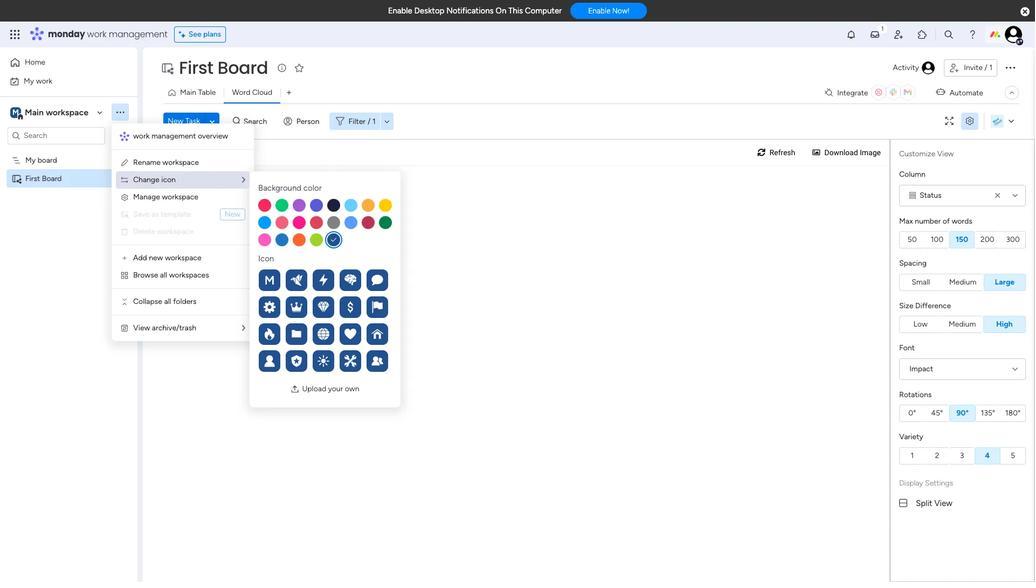 Task type: describe. For each thing, give the bounding box(es) containing it.
color
[[304, 183, 322, 193]]

workspaces
[[169, 271, 209, 280]]

max number of words
[[900, 217, 973, 226]]

Search field
[[241, 114, 273, 129]]

manage workspace image
[[120, 193, 129, 202]]

now!
[[613, 7, 630, 15]]

1 horizontal spatial first
[[179, 56, 213, 80]]

impact
[[910, 364, 934, 374]]

add new workspace
[[133, 254, 201, 263]]

own
[[345, 385, 360, 394]]

small button
[[900, 274, 942, 291]]

computer
[[525, 6, 562, 16]]

list box containing my board
[[0, 149, 138, 333]]

v2 search image
[[233, 115, 241, 127]]

word cloud button
[[224, 84, 281, 101]]

autopilot image
[[937, 85, 946, 99]]

90°
[[957, 409, 969, 418]]

0°
[[909, 409, 917, 418]]

300
[[1007, 235, 1020, 244]]

2
[[936, 451, 940, 460]]

200
[[981, 235, 995, 244]]

this
[[509, 6, 523, 16]]

small
[[912, 278, 930, 287]]

difference
[[916, 301, 951, 310]]

my work button
[[6, 73, 116, 90]]

0 vertical spatial management
[[109, 28, 168, 40]]

save
[[133, 210, 150, 219]]

300 button
[[1001, 231, 1026, 249]]

medium for size difference
[[949, 320, 976, 329]]

change icon
[[133, 175, 176, 184]]

1 horizontal spatial board
[[218, 56, 268, 80]]

manage workspace
[[133, 193, 198, 202]]

5
[[1011, 451, 1016, 460]]

save as template
[[133, 210, 191, 219]]

spacing
[[900, 259, 927, 268]]

workspace for main workspace
[[46, 107, 88, 117]]

high button
[[984, 316, 1026, 333]]

select product image
[[10, 29, 20, 40]]

main for main table
[[180, 88, 196, 97]]

main table button
[[163, 84, 224, 101]]

delete workspace menu item
[[120, 225, 245, 238]]

folders
[[173, 297, 197, 306]]

filter / 1
[[349, 117, 376, 126]]

2 vertical spatial work
[[133, 132, 150, 141]]

135°
[[981, 409, 996, 418]]

4
[[986, 451, 990, 460]]

activity button
[[889, 59, 940, 77]]

view archive/trash
[[133, 324, 196, 333]]

split
[[916, 499, 933, 508]]

person button
[[279, 113, 326, 130]]

enable for enable now!
[[589, 7, 611, 15]]

work for my
[[36, 76, 52, 85]]

template
[[161, 210, 191, 219]]

m inside workspace 'image'
[[12, 108, 19, 117]]

invite
[[964, 63, 983, 72]]

archive/trash
[[152, 324, 196, 333]]

work for monday
[[87, 28, 107, 40]]

main workspace
[[25, 107, 88, 117]]

apps image
[[917, 29, 928, 40]]

large button
[[984, 274, 1026, 291]]

/ for invite
[[985, 63, 988, 72]]

browse all workspaces image
[[120, 271, 129, 280]]

status
[[920, 191, 942, 200]]

table
[[198, 88, 216, 97]]

work management overview
[[133, 132, 228, 141]]

browse
[[133, 271, 158, 280]]

add view image
[[287, 89, 291, 97]]

desktop
[[415, 6, 445, 16]]

service icon image
[[120, 210, 129, 219]]

board inside list box
[[42, 174, 62, 183]]

main for main workspace
[[25, 107, 44, 117]]

view archive/trash image
[[120, 324, 129, 333]]

menu containing work management overview
[[112, 124, 254, 341]]

jacob simon image
[[1005, 26, 1023, 43]]

1 image
[[878, 22, 888, 34]]

50 button
[[900, 231, 925, 249]]

display
[[900, 479, 924, 488]]

3 button
[[950, 447, 975, 465]]

filter
[[349, 117, 366, 126]]

my for my board
[[25, 156, 36, 165]]

see
[[189, 30, 202, 39]]

invite / 1 button
[[944, 59, 998, 77]]

enable desktop notifications on this computer
[[388, 6, 562, 16]]

activity
[[893, 63, 920, 72]]

see plans button
[[174, 26, 226, 43]]

150
[[956, 235, 969, 244]]

icon
[[161, 175, 176, 184]]

split view
[[916, 499, 953, 508]]

main table
[[180, 88, 216, 97]]

100
[[931, 235, 944, 244]]

cloud
[[252, 88, 272, 97]]

photo icon image
[[291, 385, 300, 394]]

enable now!
[[589, 7, 630, 15]]

manage
[[133, 193, 160, 202]]

delete
[[133, 227, 155, 236]]

settings
[[926, 479, 954, 488]]

200 button
[[975, 231, 1001, 249]]

display settings
[[900, 479, 954, 488]]

max
[[900, 217, 914, 226]]

collapse all folders
[[133, 297, 197, 306]]

new for new
[[225, 210, 241, 219]]

collapse
[[133, 297, 162, 306]]

task
[[185, 117, 200, 126]]

list arrow image
[[242, 176, 245, 184]]

enable for enable desktop notifications on this computer
[[388, 6, 413, 16]]

delete workspace
[[133, 227, 194, 236]]

/ for filter
[[368, 117, 371, 126]]

view for customize view
[[938, 149, 954, 159]]

new
[[149, 254, 163, 263]]

options image
[[1004, 61, 1017, 74]]

rename workspace image
[[120, 159, 129, 167]]

help image
[[968, 29, 978, 40]]

new task
[[168, 117, 200, 126]]

column
[[900, 170, 926, 179]]



Task type: locate. For each thing, give the bounding box(es) containing it.
m left 'main workspace'
[[12, 108, 19, 117]]

1 vertical spatial 1
[[373, 117, 376, 126]]

1 vertical spatial medium button
[[942, 316, 984, 333]]

new inside button
[[168, 117, 184, 126]]

0 vertical spatial medium button
[[942, 274, 984, 291]]

0 horizontal spatial 1
[[373, 117, 376, 126]]

view right split
[[935, 499, 953, 508]]

0 horizontal spatial /
[[368, 117, 371, 126]]

overview
[[198, 132, 228, 141]]

delete workspace image
[[120, 228, 129, 236]]

0 vertical spatial first board
[[179, 56, 268, 80]]

/ right invite
[[985, 63, 988, 72]]

monday work management
[[48, 28, 168, 40]]

new inside menu item
[[225, 210, 241, 219]]

1 horizontal spatial first board
[[179, 56, 268, 80]]

notifications
[[447, 6, 494, 16]]

background color
[[258, 183, 322, 193]]

option
[[0, 150, 138, 153]]

list box
[[0, 149, 138, 333]]

my inside button
[[24, 76, 34, 85]]

my for my work
[[24, 76, 34, 85]]

integrate
[[838, 88, 869, 97]]

browse all workspaces
[[133, 271, 209, 280]]

upload your own button
[[287, 381, 364, 398]]

number
[[915, 217, 941, 226]]

new
[[168, 117, 184, 126], [225, 210, 241, 219]]

first right shareable board image
[[25, 174, 40, 183]]

0 horizontal spatial main
[[25, 107, 44, 117]]

collapse board header image
[[1008, 88, 1017, 97]]

1 horizontal spatial enable
[[589, 7, 611, 15]]

collapse all folders image
[[120, 298, 129, 306]]

1 down variety
[[911, 451, 914, 460]]

management down new task button at the top
[[152, 132, 196, 141]]

0 horizontal spatial enable
[[388, 6, 413, 16]]

m down icon
[[265, 273, 275, 288]]

board down "board"
[[42, 174, 62, 183]]

0 vertical spatial my
[[24, 76, 34, 85]]

my board
[[25, 156, 57, 165]]

all
[[160, 271, 167, 280], [164, 297, 171, 306]]

size
[[900, 301, 914, 310]]

v2 split view image
[[900, 498, 908, 510]]

work up rename
[[133, 132, 150, 141]]

workspace up workspaces
[[165, 254, 201, 263]]

1 vertical spatial first
[[25, 174, 40, 183]]

all down the add new workspace
[[160, 271, 167, 280]]

1 vertical spatial board
[[42, 174, 62, 183]]

new up delete workspace menu item in the top of the page
[[225, 210, 241, 219]]

first
[[179, 56, 213, 80], [25, 174, 40, 183]]

show board description image
[[276, 63, 289, 73]]

shareable board image
[[161, 61, 174, 74]]

45° button
[[925, 405, 950, 422]]

workspace inside delete workspace menu item
[[157, 227, 194, 236]]

arrow down image
[[381, 115, 394, 128]]

work
[[87, 28, 107, 40], [36, 76, 52, 85], [133, 132, 150, 141]]

workspace up template
[[162, 193, 198, 202]]

1 vertical spatial my
[[25, 156, 36, 165]]

invite members image
[[894, 29, 905, 40]]

new for new task
[[168, 117, 184, 126]]

first board down my board
[[25, 174, 62, 183]]

workspace options image
[[115, 107, 126, 118]]

1 vertical spatial m
[[265, 273, 275, 288]]

1 for filter / 1
[[373, 117, 376, 126]]

management up shareable board icon
[[109, 28, 168, 40]]

1 vertical spatial new
[[225, 210, 241, 219]]

add to favorites image
[[294, 62, 305, 73]]

enable left now!
[[589, 7, 611, 15]]

monday
[[48, 28, 85, 40]]

0 vertical spatial 1
[[990, 63, 993, 72]]

see plans
[[189, 30, 221, 39]]

0 vertical spatial all
[[160, 271, 167, 280]]

view
[[938, 149, 954, 159], [133, 324, 150, 333], [935, 499, 953, 508]]

0 horizontal spatial first board
[[25, 174, 62, 183]]

2 horizontal spatial 1
[[990, 63, 993, 72]]

2 vertical spatial 1
[[911, 451, 914, 460]]

0 vertical spatial /
[[985, 63, 988, 72]]

on
[[496, 6, 507, 16]]

large
[[995, 278, 1015, 287]]

1 inside 1 button
[[911, 451, 914, 460]]

1 vertical spatial main
[[25, 107, 44, 117]]

45°
[[932, 409, 944, 418]]

board
[[38, 156, 57, 165]]

add new workspace image
[[120, 254, 129, 263]]

50
[[908, 235, 917, 244]]

change icon image
[[120, 176, 129, 184]]

words
[[952, 217, 973, 226]]

1 horizontal spatial /
[[985, 63, 988, 72]]

medium button up difference
[[942, 274, 984, 291]]

0 vertical spatial work
[[87, 28, 107, 40]]

word cloud
[[232, 88, 272, 97]]

/
[[985, 63, 988, 72], [368, 117, 371, 126]]

medium up difference
[[950, 278, 977, 287]]

v2 status outline image
[[910, 192, 916, 199]]

all left folders
[[164, 297, 171, 306]]

menu item containing save as template
[[120, 208, 245, 221]]

Search in workspace field
[[23, 129, 90, 142]]

/ inside invite / 1 button
[[985, 63, 988, 72]]

first board up table
[[179, 56, 268, 80]]

0 vertical spatial m
[[12, 108, 19, 117]]

enable inside button
[[589, 7, 611, 15]]

menu
[[112, 124, 254, 341]]

1 vertical spatial medium
[[949, 320, 976, 329]]

upload your own
[[302, 385, 360, 394]]

size difference
[[900, 301, 951, 310]]

First Board field
[[176, 56, 271, 80]]

/ right filter at left
[[368, 117, 371, 126]]

work down home
[[36, 76, 52, 85]]

1 for invite / 1
[[990, 63, 993, 72]]

0 horizontal spatial first
[[25, 174, 40, 183]]

medium
[[950, 278, 977, 287], [949, 320, 976, 329]]

0 vertical spatial first
[[179, 56, 213, 80]]

search everything image
[[944, 29, 955, 40]]

main inside button
[[180, 88, 196, 97]]

your
[[328, 385, 343, 394]]

all for browse
[[160, 271, 167, 280]]

workspace inside workspace selection element
[[46, 107, 88, 117]]

0 vertical spatial medium
[[950, 278, 977, 287]]

0 vertical spatial board
[[218, 56, 268, 80]]

menu item
[[120, 208, 245, 221]]

my down home
[[24, 76, 34, 85]]

1 horizontal spatial main
[[180, 88, 196, 97]]

90° button
[[950, 405, 976, 422]]

1 vertical spatial management
[[152, 132, 196, 141]]

first board
[[179, 56, 268, 80], [25, 174, 62, 183]]

of
[[943, 217, 950, 226]]

workspace for manage workspace
[[162, 193, 198, 202]]

my work
[[24, 76, 52, 85]]

1 left arrow down icon
[[373, 117, 376, 126]]

my left "board"
[[25, 156, 36, 165]]

medium button for size difference
[[942, 316, 984, 333]]

0 vertical spatial new
[[168, 117, 184, 126]]

plans
[[203, 30, 221, 39]]

list arrow image
[[242, 325, 245, 332]]

1 horizontal spatial m
[[265, 273, 275, 288]]

1 vertical spatial view
[[133, 324, 150, 333]]

1 inside invite / 1 button
[[990, 63, 993, 72]]

dapulse close image
[[1021, 6, 1030, 17]]

open full screen image
[[941, 117, 958, 125]]

background
[[258, 183, 302, 193]]

variety
[[900, 433, 924, 442]]

1 horizontal spatial 1
[[911, 451, 914, 460]]

medium button for spacing
[[942, 274, 984, 291]]

180°
[[1006, 409, 1021, 418]]

workspace for rename workspace
[[163, 158, 199, 167]]

inbox image
[[870, 29, 881, 40]]

change
[[133, 175, 160, 184]]

view right customize
[[938, 149, 954, 159]]

0 vertical spatial main
[[180, 88, 196, 97]]

0 horizontal spatial work
[[36, 76, 52, 85]]

4 button
[[975, 447, 1001, 465]]

home
[[25, 58, 45, 67]]

0 vertical spatial view
[[938, 149, 954, 159]]

2 button
[[925, 447, 950, 465]]

new task button
[[163, 113, 204, 130]]

2 horizontal spatial work
[[133, 132, 150, 141]]

notifications image
[[846, 29, 857, 40]]

workspace down template
[[157, 227, 194, 236]]

1 vertical spatial first board
[[25, 174, 62, 183]]

1 vertical spatial work
[[36, 76, 52, 85]]

low button
[[900, 316, 942, 333]]

0 horizontal spatial board
[[42, 174, 62, 183]]

0° button
[[900, 405, 925, 422]]

angle down image
[[210, 117, 215, 125]]

1 right invite
[[990, 63, 993, 72]]

invite / 1
[[964, 63, 993, 72]]

1 vertical spatial all
[[164, 297, 171, 306]]

0 horizontal spatial m
[[12, 108, 19, 117]]

rename workspace
[[133, 158, 199, 167]]

management
[[109, 28, 168, 40], [152, 132, 196, 141]]

view right "view archive/trash" image
[[133, 324, 150, 333]]

3
[[960, 451, 965, 460]]

1 vertical spatial /
[[368, 117, 371, 126]]

1 horizontal spatial new
[[225, 210, 241, 219]]

1 horizontal spatial work
[[87, 28, 107, 40]]

0 horizontal spatial new
[[168, 117, 184, 126]]

shareable board image
[[11, 173, 22, 184]]

2 vertical spatial view
[[935, 499, 953, 508]]

high
[[997, 320, 1013, 329]]

workspace up icon
[[163, 158, 199, 167]]

as
[[151, 210, 159, 219]]

m
[[12, 108, 19, 117], [265, 273, 275, 288]]

board up word at the top of page
[[218, 56, 268, 80]]

customize view
[[900, 149, 954, 159]]

medium down difference
[[949, 320, 976, 329]]

work inside button
[[36, 76, 52, 85]]

1 button
[[900, 447, 925, 465]]

180° button
[[1001, 405, 1026, 422]]

first up the main table
[[179, 56, 213, 80]]

dapulse integrations image
[[825, 89, 833, 97]]

enable left desktop
[[388, 6, 413, 16]]

main inside workspace selection element
[[25, 107, 44, 117]]

rename
[[133, 158, 161, 167]]

medium for spacing
[[950, 278, 977, 287]]

main left table
[[180, 88, 196, 97]]

new up work management overview
[[168, 117, 184, 126]]

5 button
[[1001, 447, 1026, 465]]

workspace image
[[10, 107, 21, 118]]

workspace selection element
[[10, 106, 90, 120]]

workspace for delete workspace
[[157, 227, 194, 236]]

view for split view
[[935, 499, 953, 508]]

customize
[[900, 149, 936, 159]]

workspace up the search in workspace field
[[46, 107, 88, 117]]

medium button down difference
[[942, 316, 984, 333]]

main right workspace 'image'
[[25, 107, 44, 117]]

work right monday
[[87, 28, 107, 40]]

all for collapse
[[164, 297, 171, 306]]

settings image
[[962, 117, 979, 125]]



Task type: vqa. For each thing, say whether or not it's contained in the screenshot.


